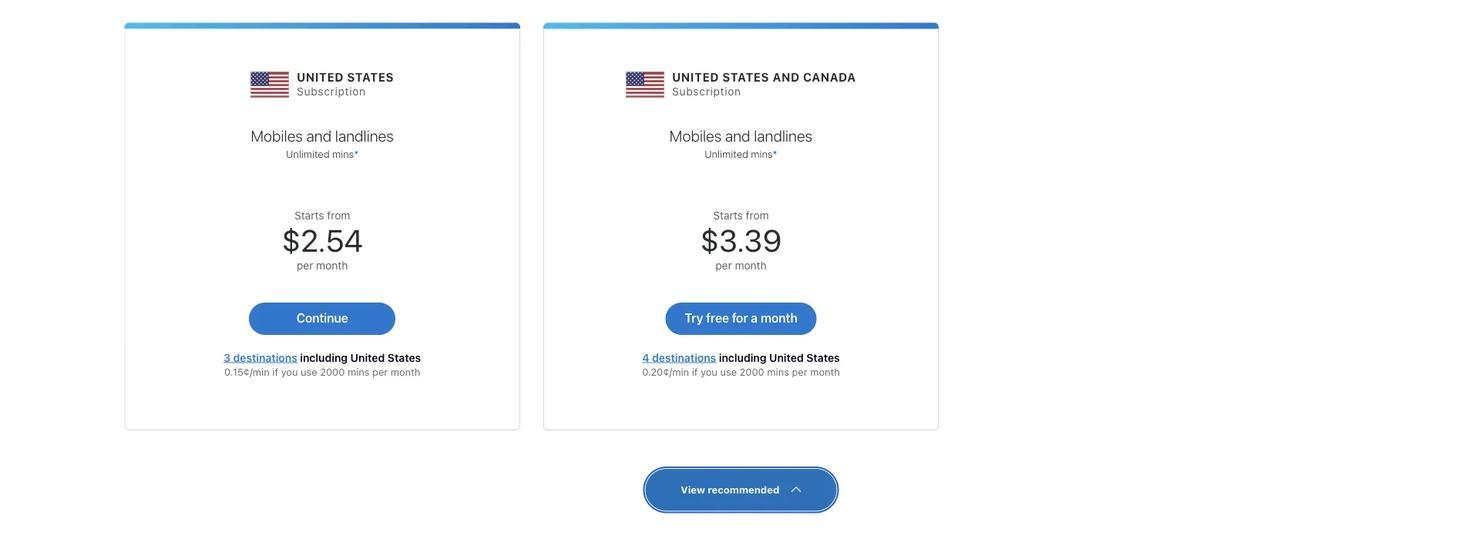 Task type: describe. For each thing, give the bounding box(es) containing it.
including for $3.39
[[719, 352, 766, 364]]

subscription inside united states subscription
[[297, 85, 366, 98]]

$3.39
[[700, 222, 782, 259]]

from for $3.39
[[746, 209, 769, 222]]

states inside united states subscription
[[347, 70, 394, 84]]

united states and canada subscription
[[672, 70, 856, 98]]

per inside 'starts from $3.39 per month'
[[715, 259, 732, 272]]

2000 for $3.39
[[740, 366, 764, 378]]

mins inside 3 destinations including united states 0.15¢/min if you use 2000 mins per month
[[348, 366, 370, 378]]

* for $3.39
[[773, 148, 777, 160]]

united states and canada image
[[626, 58, 664, 105]]

view recommended button
[[645, 469, 837, 511]]

per inside 3 destinations including united states 0.15¢/min if you use 2000 mins per month
[[372, 366, 388, 378]]

view recommended
[[681, 484, 779, 496]]

view
[[681, 484, 705, 496]]

if for $3.39
[[692, 366, 698, 378]]

landlines for $2.54
[[335, 127, 394, 145]]

3 destinations including united states 0.15¢/min if you use 2000 mins per month
[[224, 352, 421, 378]]

4
[[642, 352, 649, 364]]

and for $3.39
[[725, 127, 750, 145]]

mins inside the 4 destinations including united states 0.20¢/min if you use 2000 mins per month
[[767, 366, 789, 378]]

from for $2.54
[[327, 209, 350, 222]]

and inside united states and canada subscription
[[773, 70, 800, 84]]

united inside united states and canada subscription
[[672, 70, 719, 84]]

if for $2.54
[[272, 366, 278, 378]]

3 destinations button
[[224, 352, 297, 364]]

* link for $2.54
[[354, 148, 359, 160]]

you for $3.39
[[701, 366, 717, 378]]

you for $2.54
[[281, 366, 298, 378]]

continue
[[296, 311, 348, 326]]

month inside the 4 destinations including united states 0.20¢/min if you use 2000 mins per month
[[810, 366, 840, 378]]

including for $2.54
[[300, 352, 348, 364]]

0.20¢/min
[[642, 366, 689, 378]]

4 destinations button
[[642, 352, 716, 364]]

united inside 3 destinations including united states 0.15¢/min if you use 2000 mins per month
[[350, 352, 385, 364]]

destinations for $2.54
[[233, 352, 297, 364]]

mins down united states subscription on the top left of page
[[332, 148, 354, 160]]

starts for $2.54
[[294, 209, 324, 222]]

2000 for $2.54
[[320, 366, 345, 378]]

mobiles for $2.54
[[251, 127, 303, 145]]

try free for a month
[[685, 311, 797, 326]]



Task type: vqa. For each thing, say whether or not it's contained in the screenshot.
Before your Skype call, tap or click for Settings
no



Task type: locate. For each thing, give the bounding box(es) containing it.
starts for $3.39
[[713, 209, 743, 222]]

1 starts from the left
[[294, 209, 324, 222]]

mobiles
[[251, 127, 303, 145], [670, 127, 722, 145]]

* for $2.54
[[354, 148, 359, 160]]

2 mobiles and landlines unlimited mins * from the left
[[670, 127, 812, 160]]

0 horizontal spatial including
[[300, 352, 348, 364]]

destinations
[[233, 352, 297, 364], [652, 352, 716, 364]]

1 horizontal spatial mobiles
[[670, 127, 722, 145]]

2 * from the left
[[773, 148, 777, 160]]

including down continue link
[[300, 352, 348, 364]]

2 including from the left
[[719, 352, 766, 364]]

and down united states and canada subscription
[[725, 127, 750, 145]]

* link
[[354, 148, 359, 160], [773, 148, 777, 160]]

mobiles and landlines unlimited mins * for $3.39
[[670, 127, 812, 160]]

* link down united states subscription on the top left of page
[[354, 148, 359, 160]]

2000 inside the 4 destinations including united states 0.20¢/min if you use 2000 mins per month
[[740, 366, 764, 378]]

2 from from the left
[[746, 209, 769, 222]]

you inside the 4 destinations including united states 0.20¢/min if you use 2000 mins per month
[[701, 366, 717, 378]]

1 2000 from the left
[[320, 366, 345, 378]]

landlines for $3.39
[[754, 127, 812, 145]]

2000 down continue link
[[320, 366, 345, 378]]

if down 4 destinations button
[[692, 366, 698, 378]]

0 horizontal spatial * link
[[354, 148, 359, 160]]

including down try free for a month link
[[719, 352, 766, 364]]

1 horizontal spatial *
[[773, 148, 777, 160]]

2 you from the left
[[701, 366, 717, 378]]

1 horizontal spatial * link
[[773, 148, 777, 160]]

recommended
[[708, 484, 779, 496]]

1 unlimited from the left
[[286, 148, 330, 160]]

if inside the 4 destinations including united states 0.20¢/min if you use 2000 mins per month
[[692, 366, 698, 378]]

mins down continue link
[[348, 366, 370, 378]]

use for $2.54
[[301, 366, 317, 378]]

unlimited
[[286, 148, 330, 160], [705, 148, 748, 160]]

2000
[[320, 366, 345, 378], [740, 366, 764, 378]]

starts inside 'starts from $3.39 per month'
[[713, 209, 743, 222]]

month for for
[[760, 311, 797, 326]]

if
[[272, 366, 278, 378], [692, 366, 698, 378]]

continue link
[[249, 303, 395, 335]]

2 subscription from the left
[[672, 85, 741, 98]]

use inside the 4 destinations including united states 0.20¢/min if you use 2000 mins per month
[[720, 366, 737, 378]]

2 use from the left
[[720, 366, 737, 378]]

mobiles for $3.39
[[670, 127, 722, 145]]

2000 inside 3 destinations including united states 0.15¢/min if you use 2000 mins per month
[[320, 366, 345, 378]]

4 destinations including united states 0.20¢/min if you use 2000 mins per month
[[642, 352, 840, 378]]

0.15¢/min
[[224, 366, 270, 378]]

2 if from the left
[[692, 366, 698, 378]]

try
[[685, 311, 703, 326]]

states inside 3 destinations including united states 0.15¢/min if you use 2000 mins per month
[[388, 352, 421, 364]]

1 from from the left
[[327, 209, 350, 222]]

1 horizontal spatial landlines
[[754, 127, 812, 145]]

destinations inside the 4 destinations including united states 0.20¢/min if you use 2000 mins per month
[[652, 352, 716, 364]]

0 horizontal spatial and
[[306, 127, 332, 145]]

1 mobiles and landlines unlimited mins * from the left
[[251, 127, 394, 160]]

from inside "starts from $2.54 per month"
[[327, 209, 350, 222]]

use down try free for a month link
[[720, 366, 737, 378]]

including
[[300, 352, 348, 364], [719, 352, 766, 364]]

mins down try free for a month link
[[767, 366, 789, 378]]

starts
[[294, 209, 324, 222], [713, 209, 743, 222]]

1 if from the left
[[272, 366, 278, 378]]

use down continue link
[[301, 366, 317, 378]]

states inside the 4 destinations including united states 0.20¢/min if you use 2000 mins per month
[[806, 352, 840, 364]]

1 subscription from the left
[[297, 85, 366, 98]]

2 starts from the left
[[713, 209, 743, 222]]

if inside 3 destinations including united states 0.15¢/min if you use 2000 mins per month
[[272, 366, 278, 378]]

* link for $3.39
[[773, 148, 777, 160]]

month inside 'starts from $3.39 per month'
[[735, 259, 767, 272]]

united inside the 4 destinations including united states 0.20¢/min if you use 2000 mins per month
[[769, 352, 804, 364]]

united states subscription
[[297, 70, 394, 98]]

month
[[316, 259, 348, 272], [735, 259, 767, 272], [760, 311, 797, 326], [391, 366, 420, 378], [810, 366, 840, 378]]

united states image
[[251, 58, 289, 105]]

0 horizontal spatial use
[[301, 366, 317, 378]]

0 horizontal spatial subscription
[[297, 85, 366, 98]]

unlimited for $2.54
[[286, 148, 330, 160]]

landlines down united states and canada subscription
[[754, 127, 812, 145]]

free
[[706, 311, 729, 326]]

canada
[[803, 70, 856, 84]]

including inside the 4 destinations including united states 0.20¢/min if you use 2000 mins per month
[[719, 352, 766, 364]]

you inside 3 destinations including united states 0.15¢/min if you use 2000 mins per month
[[281, 366, 298, 378]]

1 horizontal spatial you
[[701, 366, 717, 378]]

2000 down the a
[[740, 366, 764, 378]]

1 * from the left
[[354, 148, 359, 160]]

states
[[347, 70, 394, 84], [722, 70, 769, 84], [388, 352, 421, 364], [806, 352, 840, 364]]

1 you from the left
[[281, 366, 298, 378]]

states inside united states and canada subscription
[[722, 70, 769, 84]]

* down united states and canada subscription
[[773, 148, 777, 160]]

landlines down united states subscription on the top left of page
[[335, 127, 394, 145]]

1 horizontal spatial use
[[720, 366, 737, 378]]

0 horizontal spatial *
[[354, 148, 359, 160]]

destinations inside 3 destinations including united states 0.15¢/min if you use 2000 mins per month
[[233, 352, 297, 364]]

mobiles and landlines unlimited mins * down united states subscription on the top left of page
[[251, 127, 394, 160]]

1 horizontal spatial subscription
[[672, 85, 741, 98]]

2 * link from the left
[[773, 148, 777, 160]]

1 use from the left
[[301, 366, 317, 378]]

0 horizontal spatial destinations
[[233, 352, 297, 364]]

1 mobiles from the left
[[251, 127, 303, 145]]

1 * link from the left
[[354, 148, 359, 160]]

1 destinations from the left
[[233, 352, 297, 364]]

1 horizontal spatial mobiles and landlines unlimited mins *
[[670, 127, 812, 160]]

use inside 3 destinations including united states 0.15¢/min if you use 2000 mins per month
[[301, 366, 317, 378]]

united inside united states subscription
[[297, 70, 344, 84]]

starts up $3.39
[[713, 209, 743, 222]]

0 horizontal spatial unlimited
[[286, 148, 330, 160]]

month for $2.54
[[316, 259, 348, 272]]

a
[[751, 311, 758, 326]]

subscription inside united states and canada subscription
[[672, 85, 741, 98]]

1 horizontal spatial destinations
[[652, 352, 716, 364]]

you
[[281, 366, 298, 378], [701, 366, 717, 378]]

starts up $2.54 at the top left of the page
[[294, 209, 324, 222]]

1 horizontal spatial starts
[[713, 209, 743, 222]]

1 horizontal spatial including
[[719, 352, 766, 364]]

0 horizontal spatial landlines
[[335, 127, 394, 145]]

from up $3.39
[[746, 209, 769, 222]]

0 horizontal spatial from
[[327, 209, 350, 222]]

0 horizontal spatial 2000
[[320, 366, 345, 378]]

use
[[301, 366, 317, 378], [720, 366, 737, 378]]

1 horizontal spatial if
[[692, 366, 698, 378]]

subscription right united states and canada image
[[672, 85, 741, 98]]

month inside 3 destinations including united states 0.15¢/min if you use 2000 mins per month
[[391, 366, 420, 378]]

1 horizontal spatial unlimited
[[705, 148, 748, 160]]

subscription right united states image
[[297, 85, 366, 98]]

united right united states image
[[297, 70, 344, 84]]

mobiles and landlines unlimited mins * for $2.54
[[251, 127, 394, 160]]

you down 4 destinations button
[[701, 366, 717, 378]]

united right united states and canada image
[[672, 70, 719, 84]]

2 horizontal spatial and
[[773, 70, 800, 84]]

2 2000 from the left
[[740, 366, 764, 378]]

1 horizontal spatial and
[[725, 127, 750, 145]]

destinations up 0.20¢/min
[[652, 352, 716, 364]]

and
[[773, 70, 800, 84], [306, 127, 332, 145], [725, 127, 750, 145]]

united
[[297, 70, 344, 84], [672, 70, 719, 84], [350, 352, 385, 364], [769, 352, 804, 364]]

$2.54
[[282, 222, 363, 259]]

for
[[732, 311, 748, 326]]

from inside 'starts from $3.39 per month'
[[746, 209, 769, 222]]

0 horizontal spatial starts
[[294, 209, 324, 222]]

you down 3 destinations button
[[281, 366, 298, 378]]

mins
[[332, 148, 354, 160], [751, 148, 773, 160], [348, 366, 370, 378], [767, 366, 789, 378]]

1 horizontal spatial 2000
[[740, 366, 764, 378]]

mobiles and landlines unlimited mins * down united states and canada subscription
[[670, 127, 812, 160]]

starts from $3.39 per month
[[700, 209, 782, 272]]

0 horizontal spatial mobiles
[[251, 127, 303, 145]]

month for $3.39
[[735, 259, 767, 272]]

*
[[354, 148, 359, 160], [773, 148, 777, 160]]

2 destinations from the left
[[652, 352, 716, 364]]

starts inside "starts from $2.54 per month"
[[294, 209, 324, 222]]

from
[[327, 209, 350, 222], [746, 209, 769, 222]]

unlimited for $3.39
[[705, 148, 748, 160]]

2 landlines from the left
[[754, 127, 812, 145]]

1 horizontal spatial from
[[746, 209, 769, 222]]

use for $3.39
[[720, 366, 737, 378]]

2 mobiles from the left
[[670, 127, 722, 145]]

from up $2.54 at the top left of the page
[[327, 209, 350, 222]]

per inside "starts from $2.54 per month"
[[297, 259, 313, 272]]

united down continue link
[[350, 352, 385, 364]]

per
[[297, 259, 313, 272], [715, 259, 732, 272], [372, 366, 388, 378], [792, 366, 807, 378]]

month inside "starts from $2.54 per month"
[[316, 259, 348, 272]]

try free for a month link
[[665, 303, 817, 335]]

subscription
[[297, 85, 366, 98], [672, 85, 741, 98]]

if down 3 destinations button
[[272, 366, 278, 378]]

0 horizontal spatial mobiles and landlines unlimited mins *
[[251, 127, 394, 160]]

and for $2.54
[[306, 127, 332, 145]]

0 horizontal spatial if
[[272, 366, 278, 378]]

united down try free for a month link
[[769, 352, 804, 364]]

per inside the 4 destinations including united states 0.20¢/min if you use 2000 mins per month
[[792, 366, 807, 378]]

1 landlines from the left
[[335, 127, 394, 145]]

* down united states subscription on the top left of page
[[354, 148, 359, 160]]

mins down united states and canada subscription
[[751, 148, 773, 160]]

landlines
[[335, 127, 394, 145], [754, 127, 812, 145]]

1 including from the left
[[300, 352, 348, 364]]

mobiles and landlines unlimited mins *
[[251, 127, 394, 160], [670, 127, 812, 160]]

and down united states subscription on the top left of page
[[306, 127, 332, 145]]

2 unlimited from the left
[[705, 148, 748, 160]]

0 horizontal spatial you
[[281, 366, 298, 378]]

including inside 3 destinations including united states 0.15¢/min if you use 2000 mins per month
[[300, 352, 348, 364]]

destinations up 0.15¢/min
[[233, 352, 297, 364]]

starts from $2.54 per month
[[282, 209, 363, 272]]

3
[[224, 352, 230, 364]]

* link down united states and canada subscription
[[773, 148, 777, 160]]

destinations for $3.39
[[652, 352, 716, 364]]

and left canada at top
[[773, 70, 800, 84]]



